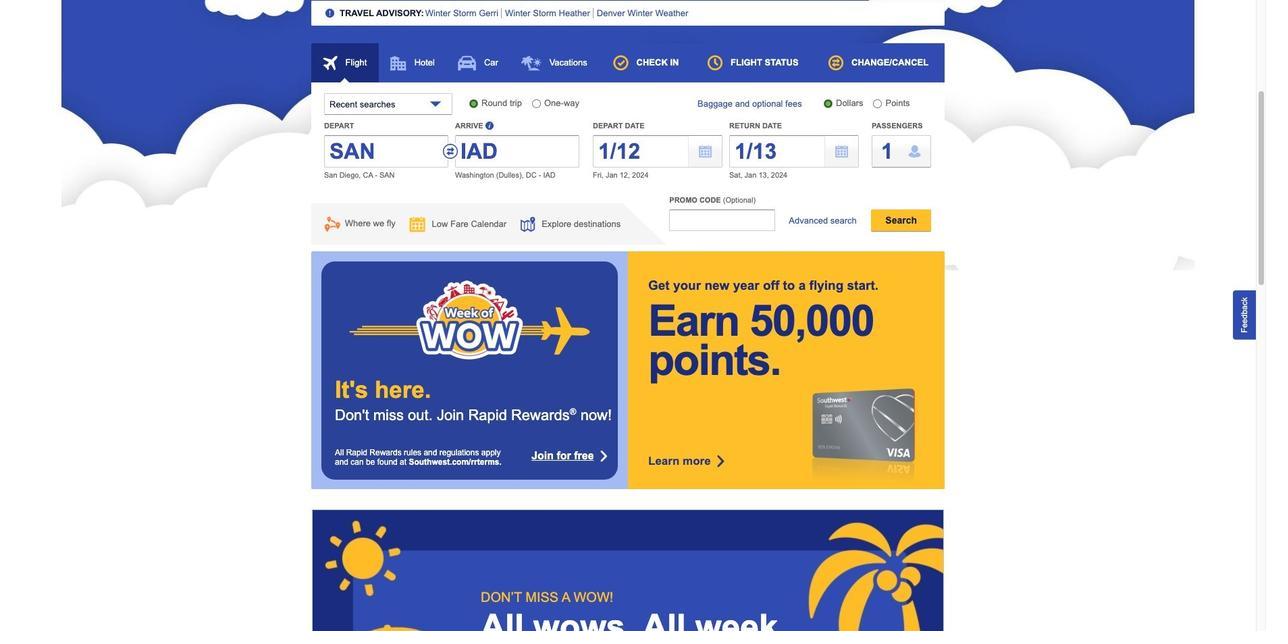 Task type: vqa. For each thing, say whether or not it's contained in the screenshot.
RECENT SEARCHES Text Box
yes



Task type: describe. For each thing, give the bounding box(es) containing it.
Return date in mm/dd/yyyy format, valid dates from Jan 12, 2024 to Oct 2, 2024. To use a date picker press the down arrow. text field
[[730, 135, 860, 168]]

Depart Date in mm/dd/yyyy format, valid dates from Jan 12, 2024 to Oct 2, 2024. To use a date picker press the down arrow. text field
[[593, 135, 723, 168]]



Task type: locate. For each thing, give the bounding box(es) containing it.
Recent searches text field
[[324, 93, 453, 115]]

None text field
[[455, 135, 580, 168]]

tab list
[[312, 43, 945, 98]]

Passengers count. Opens flyout. text field
[[872, 135, 932, 168]]

None radio
[[470, 99, 478, 108], [532, 99, 541, 108], [824, 99, 833, 108], [874, 99, 883, 108], [470, 99, 478, 108], [532, 99, 541, 108], [824, 99, 833, 108], [874, 99, 883, 108]]

None text field
[[324, 135, 449, 168], [670, 209, 776, 231], [324, 135, 449, 168], [670, 209, 776, 231]]



